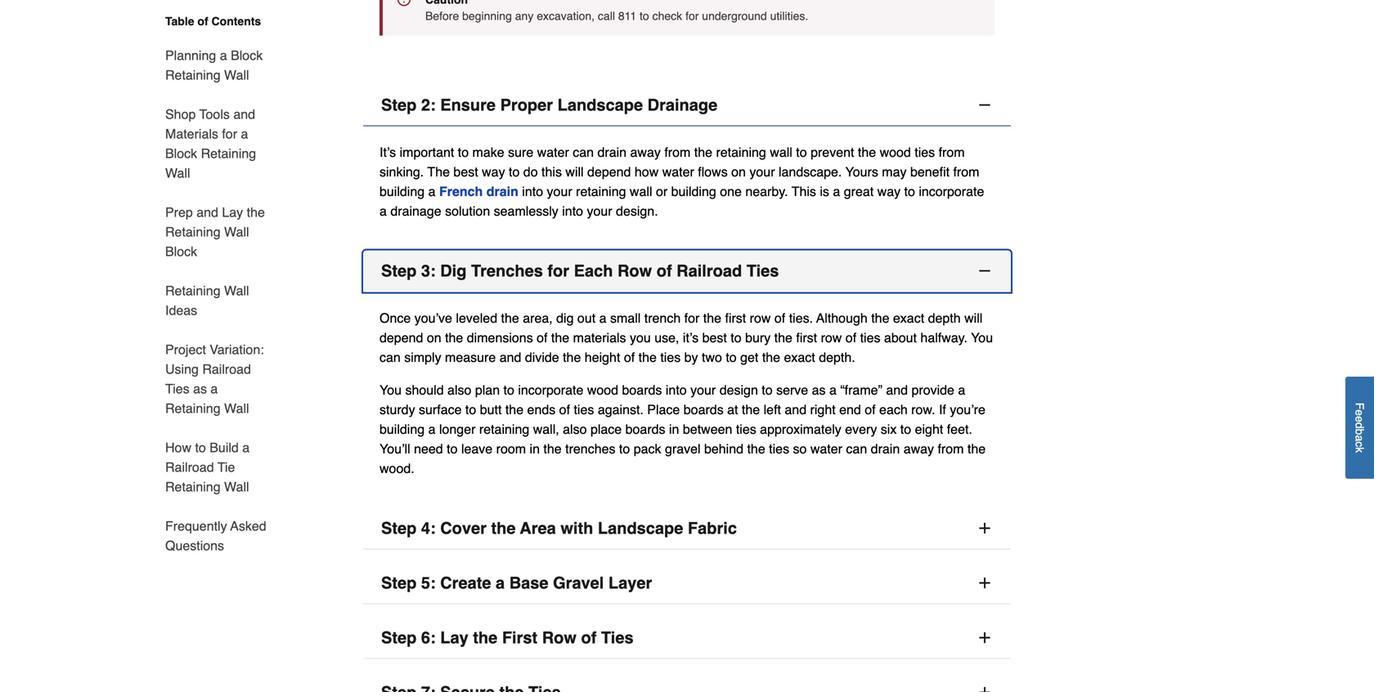 Task type: describe. For each thing, give the bounding box(es) containing it.
prep
[[165, 205, 193, 220]]

0 vertical spatial ties
[[747, 262, 779, 281]]

to down longer
[[447, 442, 458, 457]]

will inside it's important to make sure water can drain away from the retaining wall to prevent the wood ties from sinking. the best way to do this will depend how water flows on your landscape. yours may benefit from building a
[[566, 164, 584, 180]]

ties down 'use,'
[[660, 350, 681, 365]]

once
[[380, 311, 411, 326]]

row.
[[911, 402, 935, 418]]

building inside it's important to make sure water can drain away from the retaining wall to prevent the wood ties from sinking. the best way to do this will depend how water flows on your landscape. yours may benefit from building a
[[380, 184, 425, 199]]

railroad inside step 3: dig trenches for each row of railroad ties button
[[677, 262, 742, 281]]

from up or
[[664, 145, 691, 160]]

1 vertical spatial also
[[563, 422, 587, 437]]

you
[[630, 330, 651, 346]]

and up the each on the right of page
[[886, 383, 908, 398]]

ends
[[527, 402, 556, 418]]

do
[[523, 164, 538, 180]]

drainage
[[648, 96, 718, 114]]

step 3: dig trenches for each row of railroad ties button
[[363, 251, 1011, 292]]

once you've leveled the area, dig out a small trench for the first row of ties. although the exact depth will depend on the dimensions of the materials you use, it's best to bury the first row of ties about halfway. you can simply measure and divide the height of the ties by two to get the exact depth.
[[380, 311, 993, 365]]

of down gravel
[[581, 629, 597, 648]]

sturdy
[[380, 402, 415, 418]]

drain inside you should also plan to incorporate wood boards into your design to serve as a "frame" and provide a sturdy surface to butt the ends of ties against. place boards at the left and right end of each row. if you're building a longer retaining wall, also place boards in between ties approximately every six to eight feet. you'll need to leave room in the trenches to pack gravel behind the ties so water can drain away from the wood.
[[871, 442, 900, 457]]

the right butt
[[505, 402, 524, 418]]

the up flows
[[694, 145, 712, 160]]

the down wall,
[[543, 442, 562, 457]]

a inside project variation: using railroad ties as a retaining wall
[[211, 382, 218, 397]]

1 horizontal spatial into
[[562, 204, 583, 219]]

plan
[[475, 383, 500, 398]]

by
[[684, 350, 698, 365]]

dimensions
[[467, 330, 533, 346]]

ties.
[[789, 311, 813, 326]]

wall inside planning a block retaining wall
[[224, 67, 249, 83]]

a up right
[[829, 383, 837, 398]]

frequently asked questions link
[[165, 507, 268, 556]]

measure
[[445, 350, 496, 365]]

ties left "about"
[[860, 330, 881, 346]]

two
[[702, 350, 722, 365]]

you've
[[414, 311, 452, 326]]

of right ends
[[559, 402, 570, 418]]

a right is
[[833, 184, 840, 199]]

create
[[440, 574, 491, 593]]

longer
[[439, 422, 476, 437]]

0 vertical spatial exact
[[893, 311, 924, 326]]

proper
[[500, 96, 553, 114]]

0 horizontal spatial into
[[522, 184, 543, 199]]

base
[[509, 574, 548, 593]]

end
[[839, 402, 861, 418]]

the right get
[[762, 350, 780, 365]]

block inside planning a block retaining wall
[[231, 48, 263, 63]]

how
[[165, 440, 191, 456]]

f e e d b a c k button
[[1346, 377, 1374, 479]]

from up benefit
[[939, 145, 965, 160]]

you'll
[[380, 442, 410, 457]]

call
[[598, 9, 615, 22]]

feet.
[[947, 422, 972, 437]]

you inside you should also plan to incorporate wood boards into your design to serve as a "frame" and provide a sturdy surface to butt the ends of ties against. place boards at the left and right end of each row. if you're building a longer retaining wall, also place boards in between ties approximately every six to eight feet. you'll need to leave room in the trenches to pack gravel behind the ties so water can drain away from the wood.
[[380, 383, 402, 398]]

f
[[1353, 403, 1366, 410]]

retaining inside prep and lay the retaining wall block
[[165, 225, 221, 240]]

the down dig
[[551, 330, 569, 346]]

dig
[[556, 311, 574, 326]]

0 horizontal spatial water
[[537, 145, 569, 160]]

to up landscape.
[[796, 145, 807, 160]]

a up the you're at the bottom of page
[[958, 383, 965, 398]]

prevent
[[811, 145, 854, 160]]

1 vertical spatial water
[[662, 164, 694, 180]]

2 vertical spatial boards
[[625, 422, 665, 437]]

incorporate inside you should also plan to incorporate wood boards into your design to serve as a "frame" and provide a sturdy surface to butt the ends of ties against. place boards at the left and right end of each row. if you're building a longer retaining wall, also place boards in between ties approximately every six to eight feet. you'll need to leave room in the trenches to pack gravel behind the ties so water can drain away from the wood.
[[518, 383, 584, 398]]

the up yours
[[858, 145, 876, 160]]

for inside once you've leveled the area, dig out a small trench for the first row of ties. although the exact depth will depend on the dimensions of the materials you use, it's best to bury the first row of ties about halfway. you can simply measure and divide the height of the ties by two to get the exact depth.
[[684, 311, 700, 326]]

right
[[810, 402, 836, 418]]

step for step 2: ensure proper landscape drainage
[[381, 96, 417, 114]]

fabric
[[688, 519, 737, 538]]

of right table
[[197, 15, 208, 28]]

how
[[635, 164, 659, 180]]

1 vertical spatial row
[[542, 629, 577, 648]]

the inside button
[[491, 519, 516, 538]]

to right 811
[[640, 9, 649, 22]]

it's important to make sure water can drain away from the retaining wall to prevent the wood ties from sinking. the best way to do this will depend how water flows on your landscape. yours may benefit from building a
[[380, 145, 979, 199]]

2:
[[421, 96, 436, 114]]

d
[[1353, 423, 1366, 429]]

step for step 5: create a base gravel layer
[[381, 574, 417, 593]]

the right bury
[[774, 330, 793, 346]]

1 e from the top
[[1353, 410, 1366, 417]]

it's
[[380, 145, 396, 160]]

"frame"
[[840, 383, 883, 398]]

the inside button
[[473, 629, 498, 648]]

block for shop tools and materials for a block retaining wall
[[165, 146, 197, 161]]

incorporate inside into your retaining wall or building one nearby. this is a great way to incorporate a drainage solution seamlessly into your design.
[[919, 184, 984, 199]]

to left pack
[[619, 442, 630, 457]]

plus image for step 5: create a base gravel layer
[[977, 575, 993, 592]]

to left bury
[[731, 330, 742, 346]]

1 horizontal spatial row
[[821, 330, 842, 346]]

best inside it's important to make sure water can drain away from the retaining wall to prevent the wood ties from sinking. the best way to do this will depend how water flows on your landscape. yours may benefit from building a
[[454, 164, 478, 180]]

b
[[1353, 429, 1366, 436]]

811
[[618, 9, 637, 22]]

on inside it's important to make sure water can drain away from the retaining wall to prevent the wood ties from sinking. the best way to do this will depend how water flows on your landscape. yours may benefit from building a
[[731, 164, 746, 180]]

into inside you should also plan to incorporate wood boards into your design to serve as a "frame" and provide a sturdy surface to butt the ends of ties against. place boards at the left and right end of each row. if you're building a longer retaining wall, also place boards in between ties approximately every six to eight feet. you'll need to leave room in the trenches to pack gravel behind the ties so water can drain away from the wood.
[[666, 383, 687, 398]]

1 horizontal spatial first
[[796, 330, 817, 346]]

nearby.
[[745, 184, 788, 199]]

to right plan at the left
[[503, 383, 514, 398]]

serve
[[776, 383, 808, 398]]

0 horizontal spatial exact
[[784, 350, 815, 365]]

to left do
[[509, 164, 520, 180]]

this
[[792, 184, 816, 199]]

railroad inside the how to build a railroad tie retaining wall
[[165, 460, 214, 475]]

as inside you should also plan to incorporate wood boards into your design to serve as a "frame" and provide a sturdy surface to butt the ends of ties against. place boards at the left and right end of each row. if you're building a longer retaining wall, also place boards in between ties approximately every six to eight feet. you'll need to leave room in the trenches to pack gravel behind the ties so water can drain away from the wood.
[[812, 383, 826, 398]]

your inside it's important to make sure water can drain away from the retaining wall to prevent the wood ties from sinking. the best way to do this will depend how water flows on your landscape. yours may benefit from building a
[[750, 164, 775, 180]]

design.
[[616, 204, 658, 219]]

to up 'left' on the bottom
[[762, 383, 773, 398]]

plus image for step 6: lay the first row of ties
[[977, 630, 993, 647]]

the down feet.
[[968, 442, 986, 457]]

step 6: lay the first row of ties button
[[363, 618, 1011, 660]]

you're
[[950, 402, 986, 418]]

best inside once you've leveled the area, dig out a small trench for the first row of ties. although the exact depth will depend on the dimensions of the materials you use, it's best to bury the first row of ties about halfway. you can simply measure and divide the height of the ties by two to get the exact depth.
[[702, 330, 727, 346]]

contents
[[211, 15, 261, 28]]

for inside shop tools and materials for a block retaining wall
[[222, 126, 237, 142]]

0 horizontal spatial drain
[[486, 184, 518, 199]]

should
[[405, 383, 444, 398]]

ties up place
[[574, 402, 594, 418]]

trenches
[[565, 442, 616, 457]]

step 5: create a base gravel layer button
[[363, 563, 1011, 605]]

a inside the how to build a railroad tie retaining wall
[[242, 440, 250, 456]]

flows
[[698, 164, 728, 180]]

pack
[[634, 442, 661, 457]]

will inside once you've leveled the area, dig out a small trench for the first row of ties. although the exact depth will depend on the dimensions of the materials you use, it's best to bury the first row of ties about halfway. you can simply measure and divide the height of the ties by two to get the exact depth.
[[964, 311, 983, 326]]

this
[[542, 164, 562, 180]]

to left butt
[[465, 402, 476, 418]]

prep and lay the retaining wall block link
[[165, 193, 268, 272]]

excavation,
[[537, 9, 595, 22]]

out
[[577, 311, 596, 326]]

wall inside the how to build a railroad tie retaining wall
[[224, 480, 249, 495]]

of down you
[[624, 350, 635, 365]]

cover
[[440, 519, 487, 538]]

can inside it's important to make sure water can drain away from the retaining wall to prevent the wood ties from sinking. the best way to do this will depend how water flows on your landscape. yours may benefit from building a
[[573, 145, 594, 160]]

a inside it's important to make sure water can drain away from the retaining wall to prevent the wood ties from sinking. the best way to do this will depend how water flows on your landscape. yours may benefit from building a
[[428, 184, 436, 199]]

it's
[[683, 330, 699, 346]]

2 vertical spatial ties
[[601, 629, 634, 648]]

a inside shop tools and materials for a block retaining wall
[[241, 126, 248, 142]]

can inside you should also plan to incorporate wood boards into your design to serve as a "frame" and provide a sturdy surface to butt the ends of ties against. place boards at the left and right end of each row. if you're building a longer retaining wall, also place boards in between ties approximately every six to eight feet. you'll need to leave room in the trenches to pack gravel behind the ties so water can drain away from the wood.
[[846, 442, 867, 457]]

the right at
[[742, 402, 760, 418]]

a inside the step 5: create a base gravel layer button
[[496, 574, 505, 593]]

ensure
[[440, 96, 496, 114]]

make
[[472, 145, 504, 160]]

0 horizontal spatial row
[[750, 311, 771, 326]]

the right divide
[[563, 350, 581, 365]]

the up "two"
[[703, 311, 721, 326]]

0 vertical spatial row
[[618, 262, 652, 281]]

the up dimensions
[[501, 311, 519, 326]]

gravel
[[665, 442, 701, 457]]

every
[[845, 422, 877, 437]]

table
[[165, 15, 194, 28]]

the down you
[[639, 350, 657, 365]]

retaining inside planning a block retaining wall
[[165, 67, 221, 83]]

a inside once you've leveled the area, dig out a small trench for the first row of ties. although the exact depth will depend on the dimensions of the materials you use, it's best to bury the first row of ties about halfway. you can simply measure and divide the height of the ties by two to get the exact depth.
[[599, 311, 607, 326]]

the up measure
[[445, 330, 463, 346]]

way inside into your retaining wall or building one nearby. this is a great way to incorporate a drainage solution seamlessly into your design.
[[877, 184, 901, 199]]

depth.
[[819, 350, 855, 365]]

to inside the how to build a railroad tie retaining wall
[[195, 440, 206, 456]]

how to build a railroad tie retaining wall link
[[165, 429, 268, 507]]

one
[[720, 184, 742, 199]]

eight
[[915, 422, 943, 437]]

surface
[[419, 402, 462, 418]]

to left get
[[726, 350, 737, 365]]

wall inside shop tools and materials for a block retaining wall
[[165, 166, 190, 181]]

need
[[414, 442, 443, 457]]

retaining inside you should also plan to incorporate wood boards into your design to serve as a "frame" and provide a sturdy surface to butt the ends of ties against. place boards at the left and right end of each row. if you're building a longer retaining wall, also place boards in between ties approximately every six to eight feet. you'll need to leave room in the trenches to pack gravel behind the ties so water can drain away from the wood.
[[479, 422, 529, 437]]

room
[[496, 442, 526, 457]]

trench
[[644, 311, 681, 326]]

prep and lay the retaining wall block
[[165, 205, 265, 259]]

bury
[[745, 330, 771, 346]]

before
[[425, 9, 459, 22]]

against.
[[598, 402, 644, 418]]

wood inside it's important to make sure water can drain away from the retaining wall to prevent the wood ties from sinking. the best way to do this will depend how water flows on your landscape. yours may benefit from building a
[[880, 145, 911, 160]]

on inside once you've leveled the area, dig out a small trench for the first row of ties. although the exact depth will depend on the dimensions of the materials you use, it's best to bury the first row of ties about halfway. you can simply measure and divide the height of the ties by two to get the exact depth.
[[427, 330, 441, 346]]

seamlessly
[[494, 204, 559, 219]]

retaining inside project variation: using railroad ties as a retaining wall
[[165, 401, 221, 416]]

french drain
[[439, 184, 518, 199]]

project variation: using railroad ties as a retaining wall link
[[165, 330, 268, 429]]

and down serve
[[785, 402, 807, 418]]

ties down at
[[736, 422, 756, 437]]

as inside project variation: using railroad ties as a retaining wall
[[193, 382, 207, 397]]

leave
[[461, 442, 493, 457]]



Task type: locate. For each thing, give the bounding box(es) containing it.
so
[[793, 442, 807, 457]]

drain up design.
[[598, 145, 627, 160]]

1 horizontal spatial wood
[[880, 145, 911, 160]]

railroad
[[677, 262, 742, 281], [202, 362, 251, 377], [165, 460, 214, 475]]

sure
[[508, 145, 534, 160]]

retaining wall ideas
[[165, 283, 249, 318]]

e up b
[[1353, 417, 1366, 423]]

to right how
[[195, 440, 206, 456]]

block inside prep and lay the retaining wall block
[[165, 244, 197, 259]]

the left area
[[491, 519, 516, 538]]

project
[[165, 342, 206, 357]]

to inside into your retaining wall or building one nearby. this is a great way to incorporate a drainage solution seamlessly into your design.
[[904, 184, 915, 199]]

ties left so
[[769, 442, 789, 457]]

the inside prep and lay the retaining wall block
[[247, 205, 265, 220]]

from down feet.
[[938, 442, 964, 457]]

the right behind
[[747, 442, 765, 457]]

step left 2:
[[381, 96, 417, 114]]

0 horizontal spatial best
[[454, 164, 478, 180]]

0 vertical spatial wood
[[880, 145, 911, 160]]

in up gravel
[[669, 422, 679, 437]]

solution
[[445, 204, 490, 219]]

you inside once you've leveled the area, dig out a small trench for the first row of ties. although the exact depth will depend on the dimensions of the materials you use, it's best to bury the first row of ties about halfway. you can simply measure and divide the height of the ties by two to get the exact depth.
[[971, 330, 993, 346]]

retaining wall ideas link
[[165, 272, 268, 330]]

to right six at the right bottom
[[900, 422, 911, 437]]

6:
[[421, 629, 436, 648]]

underground
[[702, 9, 767, 22]]

a down the
[[428, 184, 436, 199]]

2 plus image from the top
[[977, 630, 993, 647]]

0 horizontal spatial depend
[[380, 330, 423, 346]]

step inside step 3: dig trenches for each row of railroad ties button
[[381, 262, 417, 281]]

incorporate down benefit
[[919, 184, 984, 199]]

landscape.
[[779, 164, 842, 180]]

with
[[561, 519, 593, 538]]

0 vertical spatial wall
[[770, 145, 792, 160]]

0 horizontal spatial first
[[725, 311, 746, 326]]

minus image
[[977, 263, 993, 279]]

will right this
[[566, 164, 584, 180]]

1 vertical spatial retaining
[[576, 184, 626, 199]]

1 vertical spatial drain
[[486, 184, 518, 199]]

about
[[884, 330, 917, 346]]

wall up the 'variation:'
[[224, 283, 249, 299]]

1 vertical spatial best
[[702, 330, 727, 346]]

away
[[630, 145, 661, 160], [904, 442, 934, 457]]

building inside you should also plan to incorporate wood boards into your design to serve as a "frame" and provide a sturdy surface to butt the ends of ties against. place boards at the left and right end of each row. if you're building a longer retaining wall, also place boards in between ties approximately every six to eight feet. you'll need to leave room in the trenches to pack gravel behind the ties so water can drain away from the wood.
[[380, 422, 425, 437]]

away inside you should also plan to incorporate wood boards into your design to serve as a "frame" and provide a sturdy surface to butt the ends of ties against. place boards at the left and right end of each row. if you're building a longer retaining wall, also place boards in between ties approximately every six to eight feet. you'll need to leave room in the trenches to pack gravel behind the ties so water can drain away from the wood.
[[904, 442, 934, 457]]

0 vertical spatial first
[[725, 311, 746, 326]]

1 horizontal spatial away
[[904, 442, 934, 457]]

retaining inside retaining wall ideas
[[165, 283, 221, 299]]

plus image inside the step 5: create a base gravel layer button
[[977, 575, 993, 592]]

row up depth.
[[821, 330, 842, 346]]

way inside it's important to make sure water can drain away from the retaining wall to prevent the wood ties from sinking. the best way to do this will depend how water flows on your landscape. yours may benefit from building a
[[482, 164, 505, 180]]

shop tools and materials for a block retaining wall link
[[165, 95, 268, 193]]

1 vertical spatial can
[[380, 350, 401, 365]]

the up "about"
[[871, 311, 890, 326]]

step for step 4: cover the area with landscape fabric
[[381, 519, 417, 538]]

step 4: cover the area with landscape fabric
[[381, 519, 737, 538]]

and inside prep and lay the retaining wall block
[[197, 205, 218, 220]]

1 plus image from the top
[[977, 521, 993, 537]]

retaining down prep
[[165, 225, 221, 240]]

plus image inside step 6: lay the first row of ties button
[[977, 630, 993, 647]]

leveled
[[456, 311, 497, 326]]

any
[[515, 9, 534, 22]]

between
[[683, 422, 732, 437]]

although
[[816, 311, 868, 326]]

railroad down how
[[165, 460, 214, 475]]

depend inside it's important to make sure water can drain away from the retaining wall to prevent the wood ties from sinking. the best way to do this will depend how water flows on your landscape. yours may benefit from building a
[[587, 164, 631, 180]]

1 horizontal spatial can
[[573, 145, 594, 160]]

1 vertical spatial on
[[427, 330, 441, 346]]

1 horizontal spatial you
[[971, 330, 993, 346]]

1 horizontal spatial water
[[662, 164, 694, 180]]

trenches
[[471, 262, 543, 281]]

1 vertical spatial you
[[380, 383, 402, 398]]

away up how
[[630, 145, 661, 160]]

your up nearby.
[[750, 164, 775, 180]]

1 horizontal spatial on
[[731, 164, 746, 180]]

retaining inside the how to build a railroad tie retaining wall
[[165, 480, 221, 495]]

block down "contents"
[[231, 48, 263, 63]]

you should also plan to incorporate wood boards into your design to serve as a "frame" and provide a sturdy surface to butt the ends of ties against. place boards at the left and right end of each row. if you're building a longer retaining wall, also place boards in between ties approximately every six to eight feet. you'll need to leave room in the trenches to pack gravel behind the ties so water can drain away from the wood.
[[380, 383, 986, 476]]

0 vertical spatial way
[[482, 164, 505, 180]]

retaining down using
[[165, 401, 221, 416]]

tools
[[199, 107, 230, 122]]

building inside into your retaining wall or building one nearby. this is a great way to incorporate a drainage solution seamlessly into your design.
[[671, 184, 716, 199]]

2 horizontal spatial water
[[810, 442, 843, 457]]

retaining inside into your retaining wall or building one nearby. this is a great way to incorporate a drainage solution seamlessly into your design.
[[576, 184, 626, 199]]

into down do
[[522, 184, 543, 199]]

1 vertical spatial boards
[[684, 402, 724, 418]]

in
[[669, 422, 679, 437], [530, 442, 540, 457]]

2 horizontal spatial ties
[[747, 262, 779, 281]]

retaining down tie
[[165, 480, 221, 495]]

area
[[520, 519, 556, 538]]

how to build a railroad tie retaining wall
[[165, 440, 250, 495]]

retaining inside it's important to make sure water can drain away from the retaining wall to prevent the wood ties from sinking. the best way to do this will depend how water flows on your landscape. yours may benefit from building a
[[716, 145, 766, 160]]

0 vertical spatial depend
[[587, 164, 631, 180]]

away inside it's important to make sure water can drain away from the retaining wall to prevent the wood ties from sinking. the best way to do this will depend how water flows on your landscape. yours may benefit from building a
[[630, 145, 661, 160]]

0 vertical spatial will
[[566, 164, 584, 180]]

wall up retaining wall ideas link
[[224, 225, 249, 240]]

2 vertical spatial drain
[[871, 442, 900, 457]]

2 vertical spatial block
[[165, 244, 197, 259]]

of down although
[[846, 330, 857, 346]]

lay for 6:
[[440, 629, 468, 648]]

ties inside project variation: using railroad ties as a retaining wall
[[165, 382, 189, 397]]

railroad inside project variation: using railroad ties as a retaining wall
[[202, 362, 251, 377]]

wood inside you should also plan to incorporate wood boards into your design to serve as a "frame" and provide a sturdy surface to butt the ends of ties against. place boards at the left and right end of each row. if you're building a longer retaining wall, also place boards in between ties approximately every six to eight feet. you'll need to leave room in the trenches to pack gravel behind the ties so water can drain away from the wood.
[[587, 383, 618, 398]]

wall down tie
[[224, 480, 249, 495]]

building
[[380, 184, 425, 199], [671, 184, 716, 199], [380, 422, 425, 437]]

your left design.
[[587, 204, 612, 219]]

block for prep and lay the retaining wall block
[[165, 244, 197, 259]]

0 horizontal spatial also
[[447, 383, 471, 398]]

exact up serve
[[784, 350, 815, 365]]

important
[[400, 145, 454, 160]]

the right prep
[[247, 205, 265, 220]]

planning
[[165, 48, 216, 63]]

design
[[720, 383, 758, 398]]

1 vertical spatial first
[[796, 330, 817, 346]]

wall inside it's important to make sure water can drain away from the retaining wall to prevent the wood ties from sinking. the best way to do this will depend how water flows on your landscape. yours may benefit from building a
[[770, 145, 792, 160]]

behind
[[704, 442, 744, 457]]

from right benefit
[[953, 164, 979, 180]]

lay inside prep and lay the retaining wall block
[[222, 205, 243, 220]]

wall inside retaining wall ideas
[[224, 283, 249, 299]]

ties inside it's important to make sure water can drain away from the retaining wall to prevent the wood ties from sinking. the best way to do this will depend how water flows on your landscape. yours may benefit from building a
[[915, 145, 935, 160]]

a up 'need'
[[428, 422, 436, 437]]

for inside button
[[548, 262, 569, 281]]

0 vertical spatial into
[[522, 184, 543, 199]]

step 5: create a base gravel layer
[[381, 574, 652, 593]]

landscape right proper
[[558, 96, 643, 114]]

ties down using
[[165, 382, 189, 397]]

tie
[[217, 460, 235, 475]]

wall up prep
[[165, 166, 190, 181]]

1 horizontal spatial wall
[[770, 145, 792, 160]]

lay for and
[[222, 205, 243, 220]]

french
[[439, 184, 483, 199]]

wall up "build"
[[224, 401, 249, 416]]

the
[[694, 145, 712, 160], [858, 145, 876, 160], [247, 205, 265, 220], [501, 311, 519, 326], [703, 311, 721, 326], [871, 311, 890, 326], [445, 330, 463, 346], [551, 330, 569, 346], [774, 330, 793, 346], [563, 350, 581, 365], [639, 350, 657, 365], [762, 350, 780, 365], [505, 402, 524, 418], [742, 402, 760, 418], [543, 442, 562, 457], [747, 442, 765, 457], [968, 442, 986, 457], [491, 519, 516, 538], [473, 629, 498, 648]]

0 horizontal spatial way
[[482, 164, 505, 180]]

0 vertical spatial on
[[731, 164, 746, 180]]

exact up "about"
[[893, 311, 924, 326]]

2 vertical spatial into
[[666, 383, 687, 398]]

2 step from the top
[[381, 262, 417, 281]]

4 step from the top
[[381, 574, 417, 593]]

drain inside it's important to make sure water can drain away from the retaining wall to prevent the wood ties from sinking. the best way to do this will depend how water flows on your landscape. yours may benefit from building a
[[598, 145, 627, 160]]

using
[[165, 362, 199, 377]]

and inside shop tools and materials for a block retaining wall
[[233, 107, 255, 122]]

way down may
[[877, 184, 901, 199]]

1 vertical spatial will
[[964, 311, 983, 326]]

0 vertical spatial also
[[447, 383, 471, 398]]

minus image
[[977, 97, 993, 113]]

0 horizontal spatial lay
[[222, 205, 243, 220]]

a inside f e e d b a c k button
[[1353, 436, 1366, 442]]

can down every
[[846, 442, 867, 457]]

on
[[731, 164, 746, 180], [427, 330, 441, 346]]

plus image
[[977, 521, 993, 537], [977, 685, 993, 693]]

1 vertical spatial away
[[904, 442, 934, 457]]

incorporate
[[919, 184, 984, 199], [518, 383, 584, 398]]

table of contents
[[165, 15, 261, 28]]

1 horizontal spatial retaining
[[576, 184, 626, 199]]

can inside once you've leveled the area, dig out a small trench for the first row of ties. although the exact depth will depend on the dimensions of the materials you use, it's best to bury the first row of ties about halfway. you can simply measure and divide the height of the ties by two to get the exact depth.
[[380, 350, 401, 365]]

0 vertical spatial best
[[454, 164, 478, 180]]

you right 'halfway.'
[[971, 330, 993, 346]]

2 plus image from the top
[[977, 685, 993, 693]]

1 vertical spatial ties
[[165, 382, 189, 397]]

row right first
[[542, 629, 577, 648]]

height
[[585, 350, 620, 365]]

the
[[427, 164, 450, 180]]

table of contents element
[[146, 13, 268, 556]]

0 horizontal spatial wall
[[630, 184, 652, 199]]

1 horizontal spatial ties
[[601, 629, 634, 648]]

on up one
[[731, 164, 746, 180]]

ideas
[[165, 303, 197, 318]]

as down using
[[193, 382, 207, 397]]

0 vertical spatial incorporate
[[919, 184, 984, 199]]

0 horizontal spatial can
[[380, 350, 401, 365]]

2 vertical spatial can
[[846, 442, 867, 457]]

step for step 6: lay the first row of ties
[[381, 629, 417, 648]]

0 horizontal spatial as
[[193, 382, 207, 397]]

0 vertical spatial can
[[573, 145, 594, 160]]

first down ties.
[[796, 330, 817, 346]]

you up sturdy
[[380, 383, 402, 398]]

layer
[[609, 574, 652, 593]]

first
[[502, 629, 538, 648]]

1 horizontal spatial in
[[669, 422, 679, 437]]

1 horizontal spatial drain
[[598, 145, 627, 160]]

5 step from the top
[[381, 629, 417, 648]]

1 vertical spatial depend
[[380, 330, 423, 346]]

error image
[[398, 0, 411, 6]]

wall inside project variation: using railroad ties as a retaining wall
[[224, 401, 249, 416]]

your inside you should also plan to incorporate wood boards into your design to serve as a "frame" and provide a sturdy surface to butt the ends of ties against. place boards at the left and right end of each row. if you're building a longer retaining wall, also place boards in between ties approximately every six to eight feet. you'll need to leave room in the trenches to pack gravel behind the ties so water can drain away from the wood.
[[690, 383, 716, 398]]

c
[[1353, 442, 1366, 448]]

landscape
[[558, 96, 643, 114], [598, 519, 683, 538]]

0 vertical spatial in
[[669, 422, 679, 437]]

asked
[[230, 519, 266, 534]]

landscape up layer
[[598, 519, 683, 538]]

wall up tools
[[224, 67, 249, 83]]

water
[[537, 145, 569, 160], [662, 164, 694, 180], [810, 442, 843, 457]]

boards up between
[[684, 402, 724, 418]]

k
[[1353, 448, 1366, 453]]

for down tools
[[222, 126, 237, 142]]

of up divide
[[537, 330, 548, 346]]

step left 5:
[[381, 574, 417, 593]]

1 vertical spatial block
[[165, 146, 197, 161]]

1 vertical spatial way
[[877, 184, 901, 199]]

in down wall,
[[530, 442, 540, 457]]

0 horizontal spatial row
[[542, 629, 577, 648]]

step left 4:
[[381, 519, 417, 538]]

1 horizontal spatial lay
[[440, 629, 468, 648]]

if
[[939, 402, 946, 418]]

0 vertical spatial away
[[630, 145, 661, 160]]

0 vertical spatial block
[[231, 48, 263, 63]]

2 horizontal spatial can
[[846, 442, 867, 457]]

retaining up room
[[479, 422, 529, 437]]

also up trenches
[[563, 422, 587, 437]]

2 e from the top
[[1353, 417, 1366, 423]]

1 horizontal spatial way
[[877, 184, 901, 199]]

from
[[664, 145, 691, 160], [939, 145, 965, 160], [953, 164, 979, 180], [938, 442, 964, 457]]

of up trench
[[657, 262, 672, 281]]

0 vertical spatial plus image
[[977, 521, 993, 537]]

place
[[591, 422, 622, 437]]

wood up "against." on the bottom
[[587, 383, 618, 398]]

wood.
[[380, 461, 414, 476]]

questions
[[165, 539, 224, 554]]

gravel
[[553, 574, 604, 593]]

project variation: using railroad ties as a retaining wall
[[165, 342, 264, 416]]

0 vertical spatial boards
[[622, 383, 662, 398]]

depend down once
[[380, 330, 423, 346]]

step 3: dig trenches for each row of railroad ties
[[381, 262, 779, 281]]

0 horizontal spatial in
[[530, 442, 540, 457]]

best up "two"
[[702, 330, 727, 346]]

1 plus image from the top
[[977, 575, 993, 592]]

1 horizontal spatial incorporate
[[919, 184, 984, 199]]

depend inside once you've leveled the area, dig out a small trench for the first row of ties. although the exact depth will depend on the dimensions of the materials you use, it's best to bury the first row of ties about halfway. you can simply measure and divide the height of the ties by two to get the exact depth.
[[380, 330, 423, 346]]

0 vertical spatial lay
[[222, 205, 243, 220]]

retaining
[[165, 67, 221, 83], [201, 146, 256, 161], [165, 225, 221, 240], [165, 283, 221, 299], [165, 401, 221, 416], [165, 480, 221, 495]]

a right out on the left top of the page
[[599, 311, 607, 326]]

area,
[[523, 311, 553, 326]]

plus image inside step 4: cover the area with landscape fabric button
[[977, 521, 993, 537]]

2 vertical spatial retaining
[[479, 422, 529, 437]]

water up this
[[537, 145, 569, 160]]

2 vertical spatial water
[[810, 442, 843, 457]]

1 vertical spatial wall
[[630, 184, 652, 199]]

wall inside into your retaining wall or building one nearby. this is a great way to incorporate a drainage solution seamlessly into your design.
[[630, 184, 652, 199]]

to left make
[[458, 145, 469, 160]]

block inside shop tools and materials for a block retaining wall
[[165, 146, 197, 161]]

of right end at bottom right
[[865, 402, 876, 418]]

halfway.
[[921, 330, 968, 346]]

step inside step 2: ensure proper landscape drainage button
[[381, 96, 417, 114]]

a down the 'variation:'
[[211, 382, 218, 397]]

landscape inside button
[[558, 96, 643, 114]]

step inside step 6: lay the first row of ties button
[[381, 629, 417, 648]]

1 horizontal spatial also
[[563, 422, 587, 437]]

wood up may
[[880, 145, 911, 160]]

4:
[[421, 519, 436, 538]]

small
[[610, 311, 641, 326]]

and inside once you've leveled the area, dig out a small trench for the first row of ties. although the exact depth will depend on the dimensions of the materials you use, it's best to bury the first row of ties about halfway. you can simply measure and divide the height of the ties by two to get the exact depth.
[[500, 350, 521, 365]]

for
[[686, 9, 699, 22], [222, 126, 237, 142], [548, 262, 569, 281], [684, 311, 700, 326]]

block down prep
[[165, 244, 197, 259]]

boards up "against." on the bottom
[[622, 383, 662, 398]]

step left 3:
[[381, 262, 417, 281]]

1 vertical spatial incorporate
[[518, 383, 584, 398]]

will right depth
[[964, 311, 983, 326]]

depend left how
[[587, 164, 631, 180]]

1 vertical spatial in
[[530, 442, 540, 457]]

lay inside button
[[440, 629, 468, 648]]

retaining
[[716, 145, 766, 160], [576, 184, 626, 199], [479, 422, 529, 437]]

1 horizontal spatial row
[[618, 262, 652, 281]]

a left drainage
[[380, 204, 387, 219]]

plus image
[[977, 575, 993, 592], [977, 630, 993, 647]]

of
[[197, 15, 208, 28], [657, 262, 672, 281], [775, 311, 785, 326], [537, 330, 548, 346], [846, 330, 857, 346], [624, 350, 635, 365], [559, 402, 570, 418], [865, 402, 876, 418], [581, 629, 597, 648]]

wall up landscape.
[[770, 145, 792, 160]]

step inside the step 5: create a base gravel layer button
[[381, 574, 417, 593]]

step
[[381, 96, 417, 114], [381, 262, 417, 281], [381, 519, 417, 538], [381, 574, 417, 593], [381, 629, 417, 648]]

1 vertical spatial plus image
[[977, 630, 993, 647]]

first up bury
[[725, 311, 746, 326]]

0 horizontal spatial will
[[566, 164, 584, 180]]

f e e d b a c k
[[1353, 403, 1366, 453]]

1 vertical spatial landscape
[[598, 519, 683, 538]]

a inside planning a block retaining wall
[[220, 48, 227, 63]]

your down this
[[547, 184, 572, 199]]

depth
[[928, 311, 961, 326]]

planning a block retaining wall
[[165, 48, 263, 83]]

0 vertical spatial plus image
[[977, 575, 993, 592]]

will
[[566, 164, 584, 180], [964, 311, 983, 326]]

way down make
[[482, 164, 505, 180]]

your down "two"
[[690, 383, 716, 398]]

step for step 3: dig trenches for each row of railroad ties
[[381, 262, 417, 281]]

3 step from the top
[[381, 519, 417, 538]]

1 horizontal spatial as
[[812, 383, 826, 398]]

each
[[879, 402, 908, 418]]

0 vertical spatial landscape
[[558, 96, 643, 114]]

1 vertical spatial exact
[[784, 350, 815, 365]]

0 horizontal spatial ties
[[165, 382, 189, 397]]

water inside you should also plan to incorporate wood boards into your design to serve as a "frame" and provide a sturdy surface to butt the ends of ties against. place boards at the left and right end of each row. if you're building a longer retaining wall, also place boards in between ties approximately every six to eight feet. you'll need to leave room in the trenches to pack gravel behind the ties so water can drain away from the wood.
[[810, 442, 843, 457]]

is
[[820, 184, 829, 199]]

drain up seamlessly
[[486, 184, 518, 199]]

1 step from the top
[[381, 96, 417, 114]]

landscape inside button
[[598, 519, 683, 538]]

away down eight
[[904, 442, 934, 457]]

1 horizontal spatial best
[[702, 330, 727, 346]]

0 vertical spatial water
[[537, 145, 569, 160]]

1 vertical spatial railroad
[[202, 362, 251, 377]]

yours
[[846, 164, 878, 180]]

row up bury
[[750, 311, 771, 326]]

shop
[[165, 107, 196, 122]]

0 vertical spatial you
[[971, 330, 993, 346]]

step 6: lay the first row of ties
[[381, 629, 634, 648]]

place
[[647, 402, 680, 418]]

for right the check
[[686, 9, 699, 22]]

0 vertical spatial retaining
[[716, 145, 766, 160]]

from inside you should also plan to incorporate wood boards into your design to serve as a "frame" and provide a sturdy surface to butt the ends of ties against. place boards at the left and right end of each row. if you're building a longer retaining wall, also place boards in between ties approximately every six to eight feet. you'll need to leave room in the trenches to pack gravel behind the ties so water can drain away from the wood.
[[938, 442, 964, 457]]

step inside step 4: cover the area with landscape fabric button
[[381, 519, 417, 538]]

may
[[882, 164, 907, 180]]

of left ties.
[[775, 311, 785, 326]]

wall inside prep and lay the retaining wall block
[[224, 225, 249, 240]]

french drain link
[[439, 184, 518, 199]]

retaining inside shop tools and materials for a block retaining wall
[[201, 146, 256, 161]]

0 horizontal spatial retaining
[[479, 422, 529, 437]]

a right "build"
[[242, 440, 250, 456]]

railroad down the 'variation:'
[[202, 362, 251, 377]]

simply
[[404, 350, 441, 365]]

step 2: ensure proper landscape drainage
[[381, 96, 718, 114]]



Task type: vqa. For each thing, say whether or not it's contained in the screenshot.
Step 2: Ensure Proper Landscape Drainage
yes



